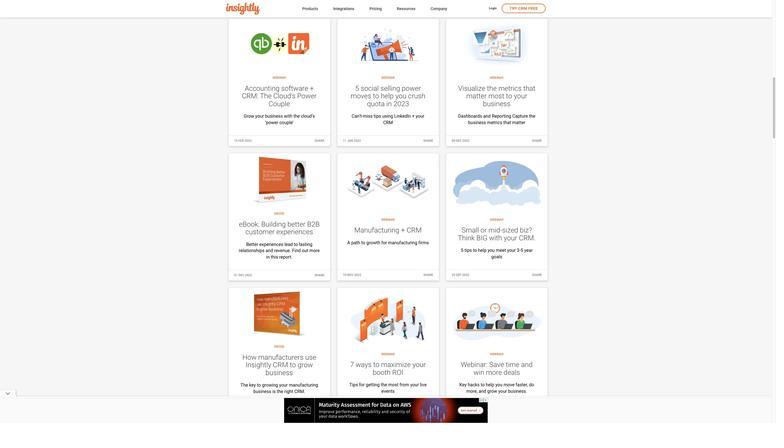 Task type: vqa. For each thing, say whether or not it's contained in the screenshot.
manufacturing within THE KEY TO GROWING YOUR MANUFACTURING BUSINESS IS THE RIGHT CRM.
yes



Task type: locate. For each thing, give the bounding box(es) containing it.
you left crush
[[396, 92, 407, 100]]

crm. up year
[[519, 234, 536, 242]]

1 vertical spatial manufacturing
[[289, 383, 318, 388]]

to right path
[[361, 240, 365, 246]]

manufacturing
[[388, 240, 417, 246], [289, 383, 318, 388]]

1 horizontal spatial 09
[[452, 139, 455, 143]]

webinar for software
[[273, 76, 286, 80]]

0 vertical spatial help
[[381, 92, 394, 100]]

matter
[[467, 92, 487, 100], [512, 120, 526, 125]]

your up right
[[279, 383, 288, 388]]

to up "reporting"
[[506, 92, 512, 100]]

0 horizontal spatial 5
[[355, 84, 359, 92]]

most inside visualize the metrics that matter most to your business
[[489, 92, 505, 100]]

help for webinar: save time and win more deals
[[486, 383, 494, 388]]

to left use
[[290, 361, 296, 369]]

1 vertical spatial for
[[359, 383, 365, 388]]

2023 right may
[[246, 4, 253, 8]]

2022 for ebook: building better b2b customer experiences
[[245, 274, 252, 277]]

10
[[343, 273, 347, 277]]

mid-
[[489, 226, 502, 235]]

with up couple'
[[284, 114, 293, 119]]

your left 3-
[[507, 248, 516, 253]]

the inside dashboards and reporting capture the business metrics that matter
[[529, 114, 536, 119]]

webinar up save
[[490, 353, 504, 356]]

metrics inside dashboards and reporting capture the business metrics that matter
[[487, 120, 502, 125]]

0 vertical spatial you
[[396, 92, 407, 100]]

grow inside key hacks to help you move faster, do more, and grow your business.
[[488, 389, 497, 394]]

crm inside can't-miss tips using linkedin + your crm
[[383, 120, 393, 125]]

2022 right "sep"
[[462, 274, 470, 277]]

2022 for 7 ways to maximize your booth roi
[[354, 408, 361, 412]]

key
[[249, 383, 256, 388]]

help for small or mid-sized biz? think big with your crm.
[[478, 248, 487, 253]]

to inside '7 ways to maximize your booth roi'
[[373, 361, 380, 369]]

0 vertical spatial 09
[[234, 4, 238, 8]]

tips inside can't-miss tips using linkedin + your crm
[[374, 114, 381, 119]]

and right "time"
[[521, 361, 533, 369]]

2022 right the jul
[[462, 408, 469, 412]]

0 horizontal spatial with
[[284, 114, 293, 119]]

09 may 2023
[[234, 4, 253, 8]]

quota
[[367, 100, 385, 108]]

year
[[525, 248, 533, 253]]

1 horizontal spatial the
[[260, 92, 272, 100]]

and
[[484, 114, 491, 119], [266, 248, 273, 254], [521, 361, 533, 369], [479, 389, 486, 394]]

03 aug 2022
[[343, 408, 361, 412]]

out
[[302, 248, 308, 254]]

business inside dashboards and reporting capture the business metrics that matter
[[468, 120, 486, 125]]

for inside tips for getting the most from your live events
[[359, 383, 365, 388]]

crm down using
[[383, 120, 393, 125]]

0 vertical spatial crm.
[[519, 234, 536, 242]]

sep
[[456, 274, 462, 277]]

most up events
[[388, 383, 399, 388]]

business down dashboards
[[468, 120, 486, 125]]

with inside 'grow your business with the cloud's 'power couple''
[[284, 114, 293, 119]]

webinar up visualize the metrics that matter most to your business
[[490, 76, 504, 80]]

more right the out
[[310, 248, 320, 254]]

integrations link
[[333, 5, 355, 13]]

1 horizontal spatial with
[[489, 234, 502, 242]]

the inside tips for getting the most from your live events
[[381, 383, 387, 388]]

and left "reporting"
[[484, 114, 491, 119]]

help right social
[[381, 92, 394, 100]]

0 horizontal spatial tips
[[374, 114, 381, 119]]

to
[[373, 92, 379, 100], [506, 92, 512, 100], [361, 240, 365, 246], [294, 242, 298, 247], [473, 248, 477, 253], [373, 361, 380, 369], [290, 361, 296, 369], [481, 383, 485, 388], [257, 383, 261, 388]]

ebook: building better b2b customer experiences
[[239, 220, 320, 236]]

1 horizontal spatial manufacturing
[[388, 240, 417, 246]]

your inside visualize the metrics that matter most to your business
[[514, 92, 528, 100]]

hacks
[[468, 383, 480, 388]]

1 horizontal spatial tips
[[465, 248, 472, 253]]

ebook up building
[[274, 212, 284, 216]]

0 horizontal spatial most
[[388, 383, 399, 388]]

your inside 5 tips to help you meet your 3-5 year goals
[[507, 248, 516, 253]]

0 horizontal spatial crm.
[[295, 389, 305, 394]]

webinar for +
[[381, 218, 395, 222]]

tips
[[374, 114, 381, 119], [465, 248, 472, 253]]

2 vertical spatial help
[[486, 383, 494, 388]]

to inside better experiences lead to lasting relationships and revenue. find out more in this report.
[[294, 242, 298, 247]]

2 ebook from the top
[[274, 345, 284, 349]]

your up live
[[413, 361, 426, 369]]

15
[[234, 139, 238, 143]]

1 vertical spatial that
[[504, 120, 511, 125]]

1 horizontal spatial more
[[486, 369, 502, 377]]

0 vertical spatial ebook
[[274, 212, 284, 216]]

grow inside how manufacturers use insightly crm to grow business
[[298, 361, 313, 369]]

1 vertical spatial tips
[[465, 248, 472, 253]]

the right "is"
[[277, 389, 283, 394]]

0 vertical spatial metrics
[[499, 84, 522, 92]]

09
[[234, 4, 238, 8], [452, 139, 455, 143]]

to down big
[[473, 248, 477, 253]]

pricing link
[[370, 5, 382, 13]]

revenue.
[[274, 248, 291, 254]]

most
[[489, 92, 505, 100], [388, 383, 399, 388]]

your right grow
[[255, 114, 264, 119]]

1 horizontal spatial 5
[[461, 248, 464, 253]]

1 vertical spatial you
[[488, 248, 495, 253]]

manufacturing inside the key to growing your manufacturing business is the right crm.
[[289, 383, 318, 388]]

1 vertical spatial crm.
[[295, 389, 305, 394]]

share for 09 may 2023
[[315, 4, 325, 8]]

5 for tips
[[461, 248, 464, 253]]

lasting
[[299, 242, 313, 247]]

1 horizontal spatial in
[[387, 100, 392, 108]]

you inside 5 tips to help you meet your 3-5 year goals
[[488, 248, 495, 253]]

0 vertical spatial for
[[382, 240, 387, 246]]

2023 right feb on the top of page
[[245, 139, 252, 143]]

the left key
[[241, 383, 248, 388]]

0 vertical spatial experiences
[[277, 228, 313, 236]]

0 vertical spatial with
[[284, 114, 293, 119]]

1 vertical spatial most
[[388, 383, 399, 388]]

grow your business with the cloud's 'power couple'
[[244, 114, 315, 125]]

to right "ways"
[[373, 361, 380, 369]]

ebook
[[274, 212, 284, 216], [274, 345, 284, 349]]

webinar up maximize
[[381, 353, 395, 356]]

share for 29 sep 2022
[[532, 274, 542, 277]]

webinar: save time and win more deals
[[461, 361, 533, 377]]

manufacturing for manufacturers
[[289, 383, 318, 388]]

matter inside dashboards and reporting capture the business metrics that matter
[[512, 120, 526, 125]]

company link
[[431, 5, 447, 13]]

share for 11 jan 2023
[[424, 139, 433, 143]]

business inside how manufacturers use insightly crm to grow business
[[266, 369, 293, 377]]

+ right linkedin
[[412, 114, 415, 119]]

dec for ebook: building better b2b customer experiences
[[239, 274, 244, 277]]

1 horizontal spatial that
[[524, 84, 536, 92]]

you inside 5 social selling power moves to help you crush quota in 2023
[[396, 92, 407, 100]]

you left move
[[496, 383, 503, 388]]

2 horizontal spatial you
[[496, 383, 503, 388]]

0 horizontal spatial more
[[310, 248, 320, 254]]

cloud's
[[273, 92, 296, 100]]

more
[[310, 248, 320, 254], [486, 369, 502, 377]]

webinar up accounting software + crm: the cloud's power couple
[[273, 76, 286, 80]]

business up 'power on the top of page
[[265, 114, 283, 119]]

1 horizontal spatial grow
[[488, 389, 497, 394]]

crush
[[408, 92, 426, 100]]

7
[[350, 361, 354, 369]]

resources
[[397, 6, 416, 11]]

to inside how manufacturers use insightly crm to grow business
[[290, 361, 296, 369]]

2022 right nov
[[354, 273, 361, 277]]

can't-miss tips using linkedin + your crm
[[352, 114, 425, 125]]

1 vertical spatial grow
[[488, 389, 497, 394]]

in
[[387, 100, 392, 108], [266, 255, 270, 260]]

0 horizontal spatial the
[[241, 383, 248, 388]]

most up "reporting"
[[489, 92, 505, 100]]

with up meet
[[489, 234, 502, 242]]

the up events
[[381, 383, 387, 388]]

to right key
[[257, 383, 261, 388]]

0 vertical spatial that
[[524, 84, 536, 92]]

miss
[[363, 114, 373, 119]]

for
[[382, 240, 387, 246], [359, 383, 365, 388]]

to inside visualize the metrics that matter most to your business
[[506, 92, 512, 100]]

business up "reporting"
[[483, 100, 511, 108]]

customer
[[246, 228, 275, 236]]

to up find on the bottom of page
[[294, 242, 298, 247]]

0 horizontal spatial in
[[266, 255, 270, 260]]

your inside small or mid-sized biz? think big with your crm.
[[504, 234, 517, 242]]

relationships
[[239, 248, 265, 254]]

and inside dashboards and reporting capture the business metrics that matter
[[484, 114, 491, 119]]

in up using
[[387, 100, 392, 108]]

5
[[355, 84, 359, 92], [461, 248, 464, 253], [521, 248, 523, 253]]

manufacturing down manufacturing + crm
[[388, 240, 417, 246]]

2023 right the jan
[[354, 139, 361, 143]]

help down big
[[478, 248, 487, 253]]

0 horizontal spatial for
[[359, 383, 365, 388]]

crm
[[519, 6, 527, 11], [383, 120, 393, 125], [407, 226, 422, 235], [273, 361, 288, 369]]

insightly logo link
[[226, 3, 293, 15]]

the
[[260, 92, 272, 100], [241, 383, 248, 388]]

1 horizontal spatial for
[[382, 240, 387, 246]]

more right 'win'
[[486, 369, 502, 377]]

your up capture
[[514, 92, 528, 100]]

1 vertical spatial experiences
[[259, 242, 283, 247]]

help right hacks
[[486, 383, 494, 388]]

0 horizontal spatial grow
[[298, 361, 313, 369]]

0 horizontal spatial manufacturing
[[289, 383, 318, 388]]

1 horizontal spatial you
[[488, 248, 495, 253]]

dec for visualize the metrics that matter most to your business
[[456, 139, 462, 143]]

in inside better experiences lead to lasting relationships and revenue. find out more in this report.
[[266, 255, 270, 260]]

building
[[261, 220, 286, 228]]

0 horizontal spatial that
[[504, 120, 511, 125]]

0 horizontal spatial dec
[[239, 274, 244, 277]]

2023 up linkedin
[[394, 100, 409, 108]]

matter up dashboards
[[467, 92, 487, 100]]

business down 'manufacturers'
[[266, 369, 293, 377]]

01 dec 2022
[[234, 274, 252, 277]]

the right crm:
[[260, 92, 272, 100]]

0 vertical spatial dec
[[456, 139, 462, 143]]

metrics inside visualize the metrics that matter most to your business
[[499, 84, 522, 92]]

and up this
[[266, 248, 273, 254]]

1 vertical spatial with
[[489, 234, 502, 242]]

from
[[400, 383, 409, 388]]

that inside dashboards and reporting capture the business metrics that matter
[[504, 120, 511, 125]]

your up 3-
[[504, 234, 517, 242]]

webinar up selling
[[381, 76, 395, 80]]

1 vertical spatial ebook
[[274, 345, 284, 349]]

0 vertical spatial +
[[310, 84, 314, 92]]

2023 right apr
[[354, 4, 361, 8]]

0 vertical spatial matter
[[467, 92, 487, 100]]

1 vertical spatial 09
[[452, 139, 455, 143]]

29 sep 2022
[[452, 274, 470, 277]]

your
[[514, 92, 528, 100], [255, 114, 264, 119], [416, 114, 425, 119], [504, 234, 517, 242], [507, 248, 516, 253], [413, 361, 426, 369], [410, 383, 419, 388], [279, 383, 288, 388], [499, 389, 507, 394]]

you inside key hacks to help you move faster, do more, and grow your business.
[[496, 383, 503, 388]]

0 horizontal spatial you
[[396, 92, 407, 100]]

2022 for small or mid-sized biz? think big with your crm.
[[462, 274, 470, 277]]

2022 down dashboards
[[463, 139, 470, 143]]

webinar up mid-
[[490, 218, 504, 222]]

the inside the key to growing your manufacturing business is the right crm.
[[277, 389, 283, 394]]

0 horizontal spatial 09
[[234, 4, 238, 8]]

0 vertical spatial grow
[[298, 361, 313, 369]]

1 horizontal spatial +
[[401, 226, 405, 235]]

the right visualize
[[487, 84, 497, 92]]

+ inside can't-miss tips using linkedin + your crm
[[412, 114, 415, 119]]

dec
[[456, 139, 462, 143], [239, 274, 244, 277]]

5 inside 5 social selling power moves to help you crush quota in 2023
[[355, 84, 359, 92]]

1 vertical spatial more
[[486, 369, 502, 377]]

dec right '01'
[[239, 274, 244, 277]]

your right linkedin
[[416, 114, 425, 119]]

products
[[302, 6, 318, 11]]

webinar for the
[[490, 76, 504, 80]]

5 left social
[[355, 84, 359, 92]]

share for 01 dec 2022
[[315, 274, 325, 277]]

1 horizontal spatial crm.
[[519, 234, 536, 242]]

2 vertical spatial you
[[496, 383, 503, 388]]

to right hacks
[[481, 383, 485, 388]]

for right growth
[[382, 240, 387, 246]]

0 vertical spatial the
[[260, 92, 272, 100]]

0 vertical spatial most
[[489, 92, 505, 100]]

the left cloud's
[[294, 114, 300, 119]]

0 vertical spatial tips
[[374, 114, 381, 119]]

dec down dashboards
[[456, 139, 462, 143]]

0 horizontal spatial +
[[310, 84, 314, 92]]

in left this
[[266, 255, 270, 260]]

the inside accounting software + crm: the cloud's power couple
[[260, 92, 272, 100]]

to right 'moves'
[[373, 92, 379, 100]]

+ right software
[[310, 84, 314, 92]]

1 horizontal spatial dec
[[456, 139, 462, 143]]

webinar
[[273, 76, 286, 80], [381, 76, 395, 80], [490, 76, 504, 80], [381, 218, 395, 222], [490, 218, 504, 222], [381, 353, 395, 356], [490, 353, 504, 356]]

manufacturing up right
[[289, 383, 318, 388]]

5 left year
[[521, 248, 523, 253]]

the inside 'grow your business with the cloud's 'power couple''
[[294, 114, 300, 119]]

right
[[284, 389, 293, 394]]

crm right try
[[519, 6, 527, 11]]

couple
[[269, 100, 290, 108]]

tips right miss
[[374, 114, 381, 119]]

help inside 5 tips to help you meet your 3-5 year goals
[[478, 248, 487, 253]]

business
[[483, 100, 511, 108], [265, 114, 283, 119], [468, 120, 486, 125], [266, 369, 293, 377], [253, 389, 271, 394]]

more inside webinar: save time and win more deals
[[486, 369, 502, 377]]

2022 right aug
[[354, 408, 361, 412]]

1 vertical spatial dec
[[239, 274, 244, 277]]

experiences up lead
[[277, 228, 313, 236]]

your inside tips for getting the most from your live events
[[410, 383, 419, 388]]

1 vertical spatial in
[[266, 255, 270, 260]]

1 ebook from the top
[[274, 212, 284, 216]]

0 vertical spatial in
[[387, 100, 392, 108]]

tips down think
[[465, 248, 472, 253]]

and right more,
[[479, 389, 486, 394]]

5 down think
[[461, 248, 464, 253]]

crm. inside small or mid-sized biz? think big with your crm.
[[519, 234, 536, 242]]

products link
[[302, 5, 318, 13]]

experiences up revenue.
[[259, 242, 283, 247]]

2022 for visualize the metrics that matter most to your business
[[463, 139, 470, 143]]

1 horizontal spatial matter
[[512, 120, 526, 125]]

1 vertical spatial matter
[[512, 120, 526, 125]]

webinar up manufacturing + crm
[[381, 218, 395, 222]]

save
[[490, 361, 504, 369]]

reporting
[[492, 114, 511, 119]]

business down growing
[[253, 389, 271, 394]]

+ up a path to growth for manufacturing firms
[[401, 226, 405, 235]]

your left live
[[410, 383, 419, 388]]

1 vertical spatial metrics
[[487, 120, 502, 125]]

the right capture
[[529, 114, 536, 119]]

ebook up 'manufacturers'
[[274, 345, 284, 349]]

1 vertical spatial the
[[241, 383, 248, 388]]

24 apr 2023
[[343, 4, 361, 8]]

crm right insightly
[[273, 361, 288, 369]]

your inside the key to growing your manufacturing business is the right crm.
[[279, 383, 288, 388]]

business inside 'grow your business with the cloud's 'power couple''
[[265, 114, 283, 119]]

0 vertical spatial manufacturing
[[388, 240, 417, 246]]

share for 09 dec 2022
[[532, 139, 542, 143]]

live
[[420, 383, 427, 388]]

crm. right right
[[295, 389, 305, 394]]

more inside better experiences lead to lasting relationships and revenue. find out more in this report.
[[310, 248, 320, 254]]

'power
[[265, 120, 278, 125]]

biz?
[[520, 226, 532, 235]]

your down move
[[499, 389, 507, 394]]

your inside key hacks to help you move faster, do more, and grow your business.
[[499, 389, 507, 394]]

getting
[[366, 383, 380, 388]]

try crm free
[[510, 6, 538, 11]]

7 ways to maximize your booth roi
[[350, 361, 426, 377]]

use
[[305, 354, 316, 362]]

experiences
[[277, 228, 313, 236], [259, 242, 283, 247]]

matter down capture
[[512, 120, 526, 125]]

1 horizontal spatial most
[[489, 92, 505, 100]]

0 vertical spatial more
[[310, 248, 320, 254]]

2022 right '01'
[[245, 274, 252, 277]]

0 horizontal spatial matter
[[467, 92, 487, 100]]

help
[[381, 92, 394, 100], [478, 248, 487, 253], [486, 383, 494, 388]]

better
[[246, 242, 258, 247]]

help inside key hacks to help you move faster, do more, and grow your business.
[[486, 383, 494, 388]]

2 horizontal spatial +
[[412, 114, 415, 119]]

growing
[[262, 383, 278, 388]]

you up 'goals'
[[488, 248, 495, 253]]

for right "tips"
[[359, 383, 365, 388]]

2 vertical spatial +
[[401, 226, 405, 235]]

key
[[460, 383, 467, 388]]

1 vertical spatial help
[[478, 248, 487, 253]]

1 vertical spatial +
[[412, 114, 415, 119]]

pricing
[[370, 6, 382, 11]]



Task type: describe. For each thing, give the bounding box(es) containing it.
moves
[[351, 92, 371, 100]]

growth
[[367, 240, 380, 246]]

matter inside visualize the metrics that matter most to your business
[[467, 92, 487, 100]]

better
[[288, 220, 306, 228]]

5 for social
[[355, 84, 359, 92]]

24
[[343, 4, 347, 8]]

big
[[477, 234, 488, 242]]

manufacturing for +
[[388, 240, 417, 246]]

to inside 5 social selling power moves to help you crush quota in 2023
[[373, 92, 379, 100]]

or
[[481, 226, 487, 235]]

lead
[[285, 242, 293, 247]]

5 tips to help you meet your 3-5 year goals
[[461, 248, 533, 260]]

capture
[[513, 114, 528, 119]]

webinar:
[[461, 361, 488, 369]]

win
[[474, 369, 484, 377]]

integrations
[[333, 6, 355, 11]]

in inside 5 social selling power moves to help you crush quota in 2023
[[387, 100, 392, 108]]

the inside visualize the metrics that matter most to your business
[[487, 84, 497, 92]]

power
[[402, 84, 421, 92]]

webinar for save
[[490, 353, 504, 356]]

tips
[[350, 383, 358, 388]]

business inside the key to growing your manufacturing business is the right crm.
[[253, 389, 271, 394]]

firms
[[419, 240, 429, 246]]

help inside 5 social selling power moves to help you crush quota in 2023
[[381, 92, 394, 100]]

your inside can't-miss tips using linkedin + your crm
[[416, 114, 425, 119]]

to inside 5 tips to help you meet your 3-5 year goals
[[473, 248, 477, 253]]

the inside the key to growing your manufacturing business is the right crm.
[[241, 383, 248, 388]]

resources link
[[397, 5, 416, 13]]

09 dec 2022
[[452, 139, 470, 143]]

nov
[[347, 273, 354, 277]]

small
[[462, 226, 479, 235]]

sized
[[502, 226, 518, 235]]

selling
[[381, 84, 400, 92]]

2023 for 09 may 2023
[[246, 4, 253, 8]]

11 jan 2023
[[343, 139, 361, 143]]

27
[[452, 408, 455, 412]]

tips inside 5 tips to help you meet your 3-5 year goals
[[465, 248, 472, 253]]

ebook:
[[239, 220, 260, 228]]

business inside visualize the metrics that matter most to your business
[[483, 100, 511, 108]]

time
[[506, 361, 520, 369]]

crm inside how manufacturers use insightly crm to grow business
[[273, 361, 288, 369]]

webinar for social
[[381, 76, 395, 80]]

2022 for manufacturing + crm
[[354, 273, 361, 277]]

29
[[452, 274, 455, 277]]

crm. inside the key to growing your manufacturing business is the right crm.
[[295, 389, 305, 394]]

path
[[351, 240, 360, 246]]

2023 for 24 apr 2023
[[354, 4, 361, 8]]

and inside key hacks to help you move faster, do more, and grow your business.
[[479, 389, 486, 394]]

share for 03 aug 2022
[[424, 408, 433, 412]]

manufacturing
[[355, 226, 399, 235]]

deals
[[504, 369, 520, 377]]

dashboards
[[458, 114, 482, 119]]

crm inside button
[[519, 6, 527, 11]]

ebook for customer
[[274, 212, 284, 216]]

ebook for crm
[[274, 345, 284, 349]]

manufacturing + crm
[[355, 226, 422, 235]]

better experiences lead to lasting relationships and revenue. find out more in this report.
[[239, 242, 320, 260]]

27 jul 2022
[[452, 408, 469, 412]]

2023 for 11 jan 2023
[[354, 139, 361, 143]]

share for 24 apr 2023
[[424, 4, 433, 8]]

b2b
[[307, 220, 320, 228]]

apr
[[347, 4, 353, 8]]

11
[[343, 139, 347, 143]]

10 nov 2022
[[343, 273, 361, 277]]

03
[[343, 408, 347, 412]]

crm:
[[242, 92, 259, 100]]

webinar for ways
[[381, 353, 395, 356]]

linkedin
[[394, 114, 411, 119]]

crm up firms
[[407, 226, 422, 235]]

share for 15 feb 2023
[[315, 139, 325, 143]]

can't-
[[352, 114, 363, 119]]

and inside webinar: save time and win more deals
[[521, 361, 533, 369]]

09 for 09 may 2023
[[234, 4, 238, 8]]

most inside tips for getting the most from your live events
[[388, 383, 399, 388]]

report.
[[279, 255, 293, 260]]

to inside the key to growing your manufacturing business is the right crm.
[[257, 383, 261, 388]]

2 horizontal spatial 5
[[521, 248, 523, 253]]

think
[[458, 234, 475, 242]]

the key to growing your manufacturing business is the right crm.
[[241, 383, 318, 394]]

your inside 'grow your business with the cloud's 'power couple''
[[255, 114, 264, 119]]

and inside better experiences lead to lasting relationships and revenue. find out more in this report.
[[266, 248, 273, 254]]

try crm free link
[[502, 4, 546, 13]]

15 feb 2023
[[234, 139, 252, 143]]

power
[[297, 92, 317, 100]]

you for webinar:
[[496, 383, 503, 388]]

cloud's
[[301, 114, 315, 119]]

2023 inside 5 social selling power moves to help you crush quota in 2023
[[394, 100, 409, 108]]

accounting software + crm: the cloud's power couple
[[242, 84, 317, 108]]

try crm free button
[[502, 4, 546, 13]]

insightly logo image
[[226, 3, 260, 15]]

software
[[281, 84, 308, 92]]

your inside '7 ways to maximize your booth roi'
[[413, 361, 426, 369]]

this
[[271, 255, 278, 260]]

with inside small or mid-sized biz? think big with your crm.
[[489, 234, 502, 242]]

how
[[242, 354, 257, 362]]

+ inside accounting software + crm: the cloud's power couple
[[310, 84, 314, 92]]

visualize
[[458, 84, 486, 92]]

5 social selling power moves to help you crush quota in 2023
[[351, 84, 426, 108]]

jan
[[347, 139, 353, 143]]

meet
[[496, 248, 506, 253]]

using
[[382, 114, 393, 119]]

share for 10 nov 2022
[[424, 273, 433, 277]]

to inside key hacks to help you move faster, do more, and grow your business.
[[481, 383, 485, 388]]

you for small
[[488, 248, 495, 253]]

experiences inside better experiences lead to lasting relationships and revenue. find out more in this report.
[[259, 242, 283, 247]]

business.
[[508, 389, 527, 394]]

try
[[510, 6, 517, 11]]

more,
[[467, 389, 478, 394]]

aug
[[347, 408, 353, 412]]

goals
[[492, 254, 502, 260]]

2023 for 15 feb 2023
[[245, 139, 252, 143]]

move
[[504, 383, 515, 388]]

09 for 09 dec 2022
[[452, 139, 455, 143]]

maximize
[[381, 361, 411, 369]]

feb
[[239, 139, 244, 143]]

that inside visualize the metrics that matter most to your business
[[524, 84, 536, 92]]

insightly
[[246, 361, 271, 369]]

events
[[382, 389, 395, 394]]

jul
[[456, 408, 462, 412]]

free
[[529, 6, 538, 11]]

company
[[431, 6, 447, 11]]

how manufacturers use insightly crm to grow business
[[242, 354, 316, 377]]

small or mid-sized biz? think big with your crm.
[[458, 226, 536, 242]]

manufacturers
[[258, 354, 304, 362]]

webinar for or
[[490, 218, 504, 222]]

experiences inside ebook: building better b2b customer experiences
[[277, 228, 313, 236]]



